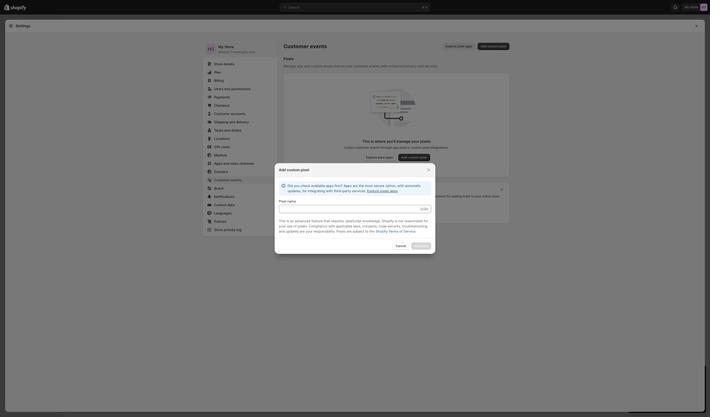 Task type: vqa. For each thing, say whether or not it's contained in the screenshot.
bottommost the Explore pixel apps link
yes



Task type: describe. For each thing, give the bounding box(es) containing it.
store activity log
[[214, 228, 241, 232]]

enhanced
[[388, 64, 404, 68]]

explore for leftmost the explore pixel apps link
[[366, 156, 377, 159]]

your inside the this is where you'll manage your pixels collect customer events through app pixel or custom pixel integrations.
[[412, 139, 419, 144]]

pixels down troubleshooting,
[[407, 233, 417, 238]]

advanced
[[295, 219, 310, 223]]

billing link
[[206, 77, 274, 84]]

is for an
[[287, 219, 289, 223]]

payments link
[[206, 94, 274, 101]]

1 horizontal spatial add custom pixel
[[401, 156, 427, 159]]

first?
[[335, 184, 343, 188]]

service
[[404, 229, 416, 234]]

time.
[[423, 199, 430, 202]]

your inside find out how pixels work, with step-by-step instructions for adding them to your online store and information on managing them over time.
[[475, 194, 481, 198]]

cancel button
[[393, 243, 409, 250]]

store inside my store 8ba5a5-7.myshopify.com
[[224, 45, 234, 49]]

0 vertical spatial explore pixel apps link
[[442, 43, 476, 50]]

app inside the this is where you'll manage your pixels collect customer events through app pixel or custom pixel integrations.
[[393, 146, 399, 150]]

pixel name
[[279, 199, 296, 203]]

0 vertical spatial customer
[[284, 43, 309, 50]]

responsible
[[404, 219, 423, 223]]

payments
[[214, 95, 230, 99]]

for inside find out how pixels work, with step-by-step instructions for adding them to your online store and information on managing them over time.
[[447, 194, 451, 198]]

option,
[[385, 184, 396, 188]]

this for where
[[362, 139, 370, 144]]

my
[[218, 45, 224, 49]]

compliance
[[309, 224, 327, 228]]

customer accounts link
[[206, 110, 274, 117]]

explore pixels apps link
[[367, 189, 398, 193]]

events inside the this is where you'll manage your pixels collect customer events through app pixel or custom pixel integrations.
[[370, 146, 380, 150]]

customer accounts
[[214, 112, 246, 116]]

learn
[[376, 233, 386, 238]]

an
[[290, 219, 294, 223]]

k
[[426, 5, 428, 9]]

that for pixels
[[334, 64, 340, 68]]

shipping and delivery
[[214, 120, 249, 124]]

policies
[[214, 220, 226, 224]]

javascript
[[345, 219, 362, 223]]

pixel inside add custom pixel 'dialog'
[[301, 168, 309, 172]]

checkout link
[[206, 102, 274, 109]]

events inside customer events link
[[231, 178, 242, 182]]

with left enhanced
[[381, 64, 388, 68]]

did
[[288, 184, 293, 188]]

0 vertical spatial them
[[463, 194, 470, 198]]

0 horizontal spatial are
[[300, 229, 305, 234]]

custom inside 'dialog'
[[287, 168, 300, 172]]

to inside this is an advanced feature that requires javascript knowledge. shopify is not responsible for your use of pixels. compliance with applicable laws, consents, code security, troubleshooting, and updates are your responsibility. pixels are subject to the
[[365, 229, 369, 234]]

0 vertical spatial add custom pixel
[[481, 44, 506, 48]]

plan
[[214, 70, 221, 74]]

⌘
[[422, 5, 425, 9]]

brand link
[[206, 185, 274, 192]]

available
[[311, 184, 325, 188]]

terms
[[389, 229, 398, 234]]

online
[[482, 194, 491, 198]]

add inside 'dialog'
[[279, 168, 286, 172]]

about
[[396, 233, 406, 238]]

and inside find out how pixels work, with step-by-step instructions for adding them to your online store and information on managing them over time.
[[363, 199, 369, 202]]

markets link
[[206, 152, 274, 159]]

requires
[[331, 219, 344, 223]]

on
[[387, 199, 391, 202]]

activity
[[224, 228, 235, 232]]

are inside did you check available apps first? apps are the most secure option, with automatic updates, for integrating with third-party services.
[[353, 184, 358, 188]]

analyze customer behavior with pixels
[[363, 188, 426, 192]]

plan link
[[206, 69, 274, 76]]

access
[[341, 64, 352, 68]]

my store image
[[206, 44, 216, 54]]

3:36 button
[[284, 182, 358, 224]]

shop settings menu element
[[203, 41, 277, 237]]

log
[[236, 228, 241, 232]]

pixels inside find out how pixels work, with step-by-step instructions for adding them to your online store and information on managing them over time.
[[383, 194, 392, 198]]

details
[[224, 62, 234, 66]]

information
[[370, 199, 386, 202]]

where
[[375, 139, 386, 144]]

shopify image
[[10, 5, 26, 11]]

with inside this is an advanced feature that requires javascript knowledge. shopify is not responsible for your use of pixels. compliance with applicable laws, consents, code security, troubleshooting, and updates are your responsibility. pixels are subject to the
[[328, 224, 335, 228]]

out
[[370, 194, 375, 198]]

manage
[[284, 64, 296, 68]]

the inside did you check available apps first? apps are the most secure option, with automatic updates, for integrating with third-party services.
[[359, 184, 364, 188]]

this is where you'll manage your pixels collect customer events through app pixel or custom pixel integrations.
[[344, 139, 449, 150]]

updates
[[286, 229, 299, 234]]

this for an
[[279, 219, 286, 223]]

shipping and delivery link
[[206, 118, 274, 126]]

taxes
[[214, 128, 224, 132]]

pixels.
[[298, 224, 308, 228]]

store activity log link
[[206, 226, 274, 234]]

apps and sales channels
[[214, 161, 254, 166]]

and right 'manage'
[[304, 64, 310, 68]]

pixels inside this is an advanced feature that requires javascript knowledge. shopify is not responsible for your use of pixels. compliance with applicable laws, consents, code security, troubleshooting, and updates are your responsibility. pixels are subject to the
[[337, 229, 346, 234]]

add custom pixel inside 'dialog'
[[279, 168, 309, 172]]

sales
[[230, 161, 239, 166]]

use
[[287, 224, 293, 228]]

customer inside the this is where you'll manage your pixels collect customer events through app pixel or custom pixel integrations.
[[355, 146, 369, 150]]

notifications
[[214, 195, 235, 199]]

and inside this is an advanced feature that requires javascript knowledge. shopify is not responsible for your use of pixels. compliance with applicable laws, consents, code security, troubleshooting, and updates are your responsibility. pixels are subject to the
[[279, 229, 285, 234]]

data
[[227, 203, 235, 207]]

over
[[415, 199, 422, 202]]

explore inside add custom pixel 'dialog'
[[367, 189, 379, 193]]

0 vertical spatial customer
[[353, 64, 368, 68]]

languages
[[214, 211, 232, 215]]

⌘ k
[[422, 5, 428, 9]]

services.
[[352, 189, 366, 193]]

store
[[492, 194, 499, 198]]

of inside this is an advanced feature that requires javascript knowledge. shopify is not responsible for your use of pixels. compliance with applicable laws, consents, code security, troubleshooting, and updates are your responsibility. pixels are subject to the
[[293, 224, 297, 228]]

1 vertical spatial shopify
[[376, 229, 388, 234]]

Pixel name text field
[[279, 205, 420, 213]]

and right users
[[224, 87, 230, 91]]

taxes and duties link
[[206, 127, 274, 134]]

duties
[[231, 128, 241, 132]]

users and permissions
[[214, 87, 251, 91]]

customer for customer events link
[[214, 178, 230, 182]]

ms button
[[206, 44, 216, 54]]

add for the add custom pixel button to the left
[[401, 156, 407, 159]]

0 vertical spatial app
[[297, 64, 303, 68]]

managing
[[392, 199, 406, 202]]

the inside this is an advanced feature that requires javascript knowledge. shopify is not responsible for your use of pixels. compliance with applicable laws, consents, code security, troubleshooting, and updates are your responsibility. pixels are subject to the
[[369, 229, 375, 234]]

manage app and custom pixels that access customer events with enhanced privacy and security.
[[284, 64, 438, 68]]

that for feature
[[324, 219, 330, 223]]

code
[[379, 224, 387, 228]]

work,
[[392, 194, 401, 198]]

brand
[[214, 186, 224, 190]]

apps inside did you check available apps first? apps are the most secure option, with automatic updates, for integrating with third-party services.
[[344, 184, 352, 188]]

manage
[[397, 139, 411, 144]]

notifications link
[[206, 193, 274, 200]]

permissions
[[231, 87, 251, 91]]

0 horizontal spatial explore pixel apps link
[[363, 154, 396, 161]]

behavior
[[394, 188, 408, 192]]



Task type: locate. For each thing, give the bounding box(es) containing it.
channels
[[239, 161, 254, 166]]

the up services.
[[359, 184, 364, 188]]

and right the 'taxes'
[[224, 128, 230, 132]]

0 horizontal spatial add
[[279, 168, 286, 172]]

them right adding
[[463, 194, 470, 198]]

your down pixels.
[[306, 229, 313, 234]]

settings
[[16, 24, 30, 28]]

explore pixel apps
[[445, 44, 472, 48], [366, 156, 393, 159]]

0 vertical spatial for
[[302, 189, 307, 193]]

apps inside did you check available apps first? apps are the most secure option, with automatic updates, for integrating with third-party services.
[[326, 184, 334, 188]]

did you check available apps first? apps are the most secure option, with automatic updates, for integrating with third-party services.
[[288, 184, 421, 193]]

customer up 'manage'
[[284, 43, 309, 50]]

0 horizontal spatial pixels
[[284, 56, 294, 61]]

markets
[[214, 153, 227, 157]]

troubleshooting,
[[402, 224, 428, 228]]

0 vertical spatial apps
[[214, 161, 222, 166]]

0 vertical spatial customer events
[[284, 43, 327, 50]]

with right "option,"
[[397, 184, 404, 188]]

0 horizontal spatial add custom pixel button
[[398, 154, 430, 161]]

1 horizontal spatial app
[[393, 146, 399, 150]]

updates,
[[288, 189, 302, 193]]

customer down domains
[[214, 178, 230, 182]]

2 horizontal spatial is
[[395, 219, 397, 223]]

third-
[[334, 189, 343, 193]]

pixels inside add custom pixel 'dialog'
[[380, 189, 389, 193]]

explore pixels apps
[[367, 189, 398, 193]]

this left where
[[362, 139, 370, 144]]

0 horizontal spatial app
[[297, 64, 303, 68]]

the
[[359, 184, 364, 188], [369, 229, 375, 234]]

apps
[[465, 44, 472, 48], [386, 156, 393, 159], [326, 184, 334, 188], [390, 189, 398, 193]]

1 vertical spatial the
[[369, 229, 375, 234]]

customer up 'how'
[[377, 188, 393, 192]]

customer events up 'manage'
[[284, 43, 327, 50]]

store for store activity log
[[214, 228, 223, 232]]

1 horizontal spatial this
[[362, 139, 370, 144]]

store up the "8ba5a5-"
[[224, 45, 234, 49]]

this
[[362, 139, 370, 144], [279, 219, 286, 223]]

2 horizontal spatial are
[[353, 184, 358, 188]]

customer right collect at left top
[[355, 146, 369, 150]]

is left where
[[371, 139, 374, 144]]

shopify terms of service link
[[376, 229, 416, 234]]

0 horizontal spatial explore pixel apps
[[366, 156, 393, 159]]

instructions
[[429, 194, 446, 198]]

this inside this is an advanced feature that requires javascript knowledge. shopify is not responsible for your use of pixels. compliance with applicable laws, consents, code security, troubleshooting, and updates are your responsibility. pixels are subject to the
[[279, 219, 286, 223]]

1 horizontal spatial them
[[463, 194, 470, 198]]

1 vertical spatial app
[[393, 146, 399, 150]]

0 vertical spatial pixels
[[284, 56, 294, 61]]

is inside the this is where you'll manage your pixels collect customer events through app pixel or custom pixel integrations.
[[371, 139, 374, 144]]

more
[[387, 233, 395, 238]]

store details link
[[206, 60, 274, 68]]

add for the add custom pixel button to the top
[[481, 44, 487, 48]]

0 vertical spatial this
[[362, 139, 370, 144]]

1 horizontal spatial apps
[[344, 184, 352, 188]]

apps down markets
[[214, 161, 222, 166]]

and left sales at top left
[[223, 161, 229, 166]]

gift cards link
[[206, 143, 274, 151]]

1 vertical spatial add custom pixel button
[[398, 154, 430, 161]]

0 vertical spatial explore pixel apps
[[445, 44, 472, 48]]

for left adding
[[447, 194, 451, 198]]

this left an
[[279, 219, 286, 223]]

name
[[287, 199, 296, 203]]

1 vertical spatial that
[[324, 219, 330, 223]]

0 vertical spatial add custom pixel button
[[478, 43, 510, 50]]

of right use
[[293, 224, 297, 228]]

step-
[[409, 194, 416, 198]]

with up managing
[[401, 194, 408, 198]]

your right manage
[[412, 139, 419, 144]]

1 vertical spatial customer
[[214, 112, 230, 116]]

feature
[[311, 219, 323, 223]]

1 horizontal spatial pixels
[[337, 229, 346, 234]]

knowledge.
[[363, 219, 381, 223]]

0 horizontal spatial of
[[293, 224, 297, 228]]

to down 'consents,'
[[365, 229, 369, 234]]

cards
[[221, 145, 230, 149]]

1 vertical spatial explore
[[366, 156, 377, 159]]

1 vertical spatial customer events
[[214, 178, 242, 182]]

add custom pixel
[[481, 44, 506, 48], [401, 156, 427, 159], [279, 168, 309, 172]]

is left not
[[395, 219, 397, 223]]

and down customer accounts
[[229, 120, 235, 124]]

1 vertical spatial them
[[407, 199, 414, 202]]

through
[[381, 146, 392, 150]]

with up step-
[[409, 188, 416, 192]]

1 vertical spatial for
[[447, 194, 451, 198]]

customer right access
[[353, 64, 368, 68]]

for inside did you check available apps first? apps are the most secure option, with automatic updates, for integrating with third-party services.
[[302, 189, 307, 193]]

status
[[279, 181, 431, 196]]

store for store details
[[214, 62, 223, 66]]

analyze
[[363, 188, 376, 192]]

add custom pixel button
[[478, 43, 510, 50], [398, 154, 430, 161]]

explore
[[445, 44, 457, 48], [366, 156, 377, 159], [367, 189, 379, 193]]

to left online
[[471, 194, 474, 198]]

2 horizontal spatial add custom pixel
[[481, 44, 506, 48]]

0 horizontal spatial them
[[407, 199, 414, 202]]

with
[[381, 64, 388, 68], [397, 184, 404, 188], [409, 188, 416, 192], [326, 189, 333, 193], [401, 194, 408, 198], [328, 224, 335, 228]]

of right terms
[[399, 229, 403, 234]]

2 vertical spatial customer
[[214, 178, 230, 182]]

app right 'manage'
[[297, 64, 303, 68]]

automatic
[[405, 184, 421, 188]]

2 vertical spatial add
[[279, 168, 286, 172]]

integrations.
[[430, 146, 449, 150]]

for inside this is an advanced feature that requires javascript knowledge. shopify is not responsible for your use of pixels. compliance with applicable laws, consents, code security, troubleshooting, and updates are your responsibility. pixels are subject to the
[[424, 219, 428, 223]]

customer events inside shop settings menu element
[[214, 178, 242, 182]]

pixels
[[284, 56, 294, 61], [337, 229, 346, 234]]

8ba5a5-
[[218, 50, 231, 54]]

0 horizontal spatial the
[[359, 184, 364, 188]]

1 horizontal spatial add
[[401, 156, 407, 159]]

them down step-
[[407, 199, 414, 202]]

responsibility.
[[314, 229, 336, 234]]

events
[[310, 43, 327, 50], [369, 64, 380, 68], [370, 146, 380, 150], [231, 178, 242, 182]]

for down check
[[302, 189, 307, 193]]

and right privacy
[[418, 64, 424, 68]]

1 horizontal spatial customer events
[[284, 43, 327, 50]]

apps
[[214, 161, 222, 166], [344, 184, 352, 188]]

1 vertical spatial store
[[214, 62, 223, 66]]

1 horizontal spatial the
[[369, 229, 375, 234]]

0 vertical spatial shopify
[[382, 219, 394, 223]]

your left online
[[475, 194, 481, 198]]

privacy
[[405, 64, 417, 68]]

store up the plan
[[214, 62, 223, 66]]

2 horizontal spatial add
[[481, 44, 487, 48]]

customer for the customer accounts link
[[214, 112, 230, 116]]

0 horizontal spatial that
[[324, 219, 330, 223]]

is left an
[[287, 219, 289, 223]]

0 vertical spatial that
[[334, 64, 340, 68]]

1 horizontal spatial of
[[399, 229, 403, 234]]

with down requires
[[328, 224, 335, 228]]

and left updates
[[279, 229, 285, 234]]

0 vertical spatial store
[[224, 45, 234, 49]]

are down applicable
[[347, 229, 352, 234]]

pixels up integrations.
[[420, 139, 431, 144]]

0 horizontal spatial is
[[287, 219, 289, 223]]

1 horizontal spatial is
[[371, 139, 374, 144]]

1 vertical spatial add custom pixel
[[401, 156, 427, 159]]

and
[[304, 64, 310, 68], [418, 64, 424, 68], [224, 87, 230, 91], [229, 120, 235, 124], [224, 128, 230, 132], [223, 161, 229, 166], [363, 199, 369, 202], [279, 229, 285, 234]]

security.
[[425, 64, 438, 68]]

add custom pixel dialog
[[0, 163, 710, 254]]

0 horizontal spatial apps
[[214, 161, 222, 166]]

pixels up on on the right
[[383, 194, 392, 198]]

pixels up 'manage'
[[284, 56, 294, 61]]

customer
[[284, 43, 309, 50], [214, 112, 230, 116], [214, 178, 230, 182]]

0 vertical spatial of
[[293, 224, 297, 228]]

party
[[343, 189, 351, 193]]

that inside this is an advanced feature that requires javascript knowledge. shopify is not responsible for your use of pixels. compliance with applicable laws, consents, code security, troubleshooting, and updates are your responsibility. pixels are subject to the
[[324, 219, 330, 223]]

0 horizontal spatial customer events
[[214, 178, 242, 182]]

pixels up by-
[[417, 188, 426, 192]]

shopify up code
[[382, 219, 394, 223]]

your left use
[[279, 224, 286, 228]]

this inside the this is where you'll manage your pixels collect customer events through app pixel or custom pixel integrations.
[[362, 139, 370, 144]]

1 horizontal spatial to
[[471, 194, 474, 198]]

pixels down applicable
[[337, 229, 346, 234]]

shipping
[[214, 120, 228, 124]]

languages link
[[206, 210, 274, 217]]

3:36
[[295, 214, 302, 218]]

pixels inside the this is where you'll manage your pixels collect customer events through app pixel or custom pixel integrations.
[[420, 139, 431, 144]]

store down policies
[[214, 228, 223, 232]]

find
[[363, 194, 370, 198]]

2 vertical spatial for
[[424, 219, 428, 223]]

1 vertical spatial explore pixel apps
[[366, 156, 393, 159]]

0 horizontal spatial this
[[279, 219, 286, 223]]

0 vertical spatial to
[[471, 194, 474, 198]]

explore for top the explore pixel apps link
[[445, 44, 457, 48]]

1 vertical spatial this
[[279, 219, 286, 223]]

apps up party
[[344, 184, 352, 188]]

customer down checkout
[[214, 112, 230, 116]]

adding
[[452, 194, 462, 198]]

pixel
[[279, 199, 286, 203]]

that right 'feature' at bottom left
[[324, 219, 330, 223]]

1 vertical spatial pixels
[[337, 229, 346, 234]]

1 vertical spatial to
[[365, 229, 369, 234]]

2 horizontal spatial for
[[447, 194, 451, 198]]

status inside add custom pixel 'dialog'
[[279, 181, 431, 196]]

pixels down secure
[[380, 189, 389, 193]]

1 vertical spatial customer
[[355, 146, 369, 150]]

0 horizontal spatial add custom pixel
[[279, 168, 309, 172]]

shopify
[[382, 219, 394, 223], [376, 229, 388, 234]]

check
[[301, 184, 310, 188]]

that inside the settings dialog
[[334, 64, 340, 68]]

are down pixels.
[[300, 229, 305, 234]]

store details
[[214, 62, 234, 66]]

security,
[[388, 224, 401, 228]]

1 vertical spatial explore pixel apps link
[[363, 154, 396, 161]]

settings dialog
[[5, 20, 705, 412]]

with left third-
[[326, 189, 333, 193]]

2 vertical spatial store
[[214, 228, 223, 232]]

0 vertical spatial explore
[[445, 44, 457, 48]]

explore pixel apps link
[[442, 43, 476, 50], [363, 154, 396, 161]]

collect
[[344, 146, 355, 150]]

custom inside the this is where you'll manage your pixels collect customer events through app pixel or custom pixel integrations.
[[411, 146, 422, 150]]

you
[[294, 184, 300, 188]]

step
[[421, 194, 428, 198]]

1 day left in your trial element
[[628, 379, 706, 413]]

1 horizontal spatial explore pixel apps link
[[442, 43, 476, 50]]

status containing did you check available apps first? apps are the most secure option, with automatic updates, for integrating with third-party services.
[[279, 181, 431, 196]]

1 horizontal spatial add custom pixel button
[[478, 43, 510, 50]]

0 horizontal spatial for
[[302, 189, 307, 193]]

0 horizontal spatial to
[[365, 229, 369, 234]]

billing
[[214, 79, 224, 83]]

for up troubleshooting,
[[424, 219, 428, 223]]

apps inside shop settings menu element
[[214, 161, 222, 166]]

1 horizontal spatial that
[[334, 64, 340, 68]]

1 vertical spatial of
[[399, 229, 403, 234]]

search
[[288, 5, 300, 9]]

1 horizontal spatial explore pixel apps
[[445, 44, 472, 48]]

find out how pixels work, with step-by-step instructions for adding them to your online store and information on managing them over time.
[[363, 194, 499, 202]]

the down 'consents,'
[[369, 229, 375, 234]]

cancel
[[396, 244, 406, 248]]

2 vertical spatial customer
[[377, 188, 393, 192]]

domains link
[[206, 168, 274, 175]]

0 vertical spatial add
[[481, 44, 487, 48]]

1 vertical spatial apps
[[344, 184, 352, 188]]

to inside find out how pixels work, with step-by-step instructions for adding them to your online store and information on managing them over time.
[[471, 194, 474, 198]]

custom data link
[[206, 201, 274, 209]]

that left access
[[334, 64, 340, 68]]

pixels inside the settings dialog
[[284, 56, 294, 61]]

and down "find" in the right top of the page
[[363, 199, 369, 202]]

shopify inside this is an advanced feature that requires javascript knowledge. shopify is not responsible for your use of pixels. compliance with applicable laws, consents, code security, troubleshooting, and updates are your responsibility. pixels are subject to the
[[382, 219, 394, 223]]

with inside find out how pixels work, with step-by-step instructions for adding them to your online store and information on managing them over time.
[[401, 194, 408, 198]]

0 vertical spatial the
[[359, 184, 364, 188]]

taxes and duties
[[214, 128, 241, 132]]

applicable
[[336, 224, 352, 228]]

this is an advanced feature that requires javascript knowledge. shopify is not responsible for your use of pixels. compliance with applicable laws, consents, code security, troubleshooting, and updates are your responsibility. pixels are subject to the
[[279, 219, 428, 234]]

2 vertical spatial explore
[[367, 189, 379, 193]]

gift
[[214, 145, 220, 149]]

consents,
[[362, 224, 378, 228]]

is for where
[[371, 139, 374, 144]]

are up services.
[[353, 184, 358, 188]]

customer events link
[[206, 176, 274, 184]]

1 horizontal spatial are
[[347, 229, 352, 234]]

pixels left access
[[324, 64, 333, 68]]

2 vertical spatial add custom pixel
[[279, 168, 309, 172]]

shopify terms of service .
[[376, 229, 416, 234]]

custom
[[488, 44, 499, 48], [311, 64, 323, 68], [411, 146, 422, 150], [408, 156, 419, 159], [287, 168, 300, 172]]

or
[[407, 146, 410, 150]]

pixels
[[324, 64, 333, 68], [420, 139, 431, 144], [417, 188, 426, 192], [380, 189, 389, 193], [383, 194, 392, 198], [407, 233, 417, 238]]

learn more about pixels
[[376, 233, 417, 238]]

not
[[398, 219, 404, 223]]

app down you'll
[[393, 146, 399, 150]]

shopify down code
[[376, 229, 388, 234]]

by-
[[416, 194, 421, 198]]

7.myshopify.com
[[231, 50, 255, 54]]

1 horizontal spatial for
[[424, 219, 428, 223]]

1 vertical spatial add
[[401, 156, 407, 159]]

customer events down domains
[[214, 178, 242, 182]]



